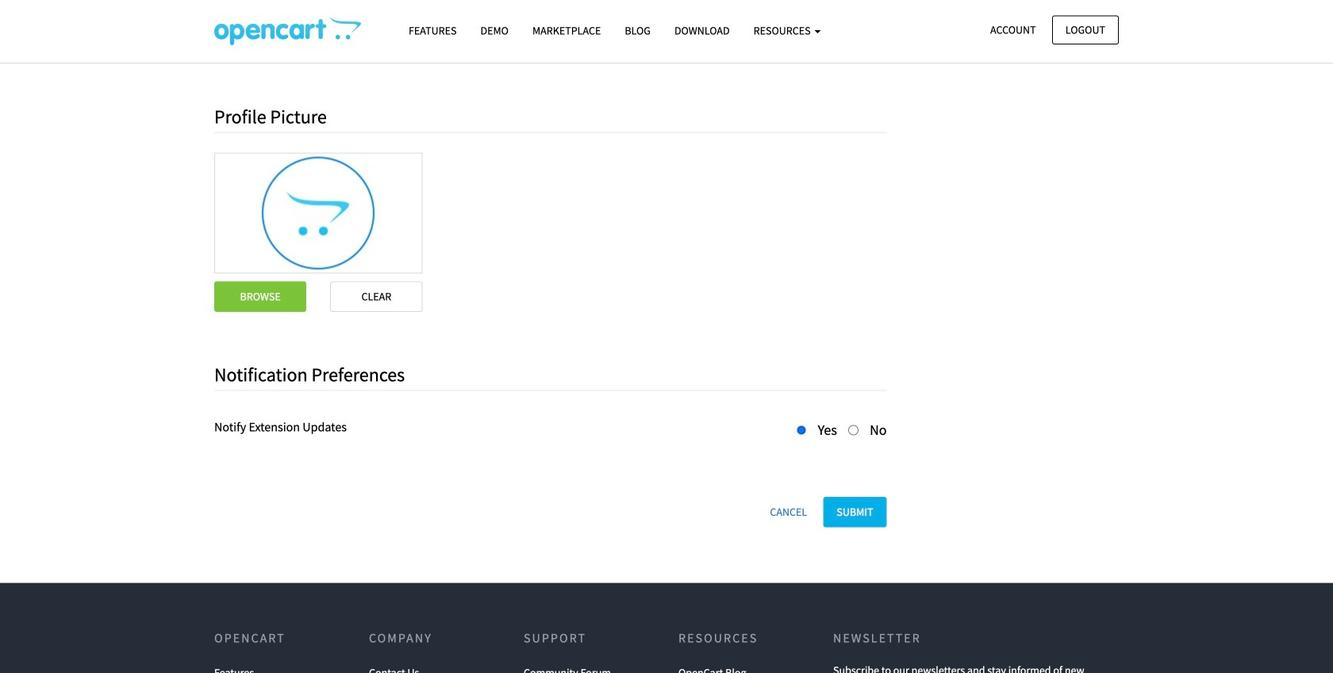 Task type: locate. For each thing, give the bounding box(es) containing it.
account edit image
[[214, 17, 361, 45]]

None radio
[[797, 425, 807, 435], [849, 425, 859, 435], [797, 425, 807, 435], [849, 425, 859, 435]]



Task type: vqa. For each thing, say whether or not it's contained in the screenshot.
Account Edit IMAGE
yes



